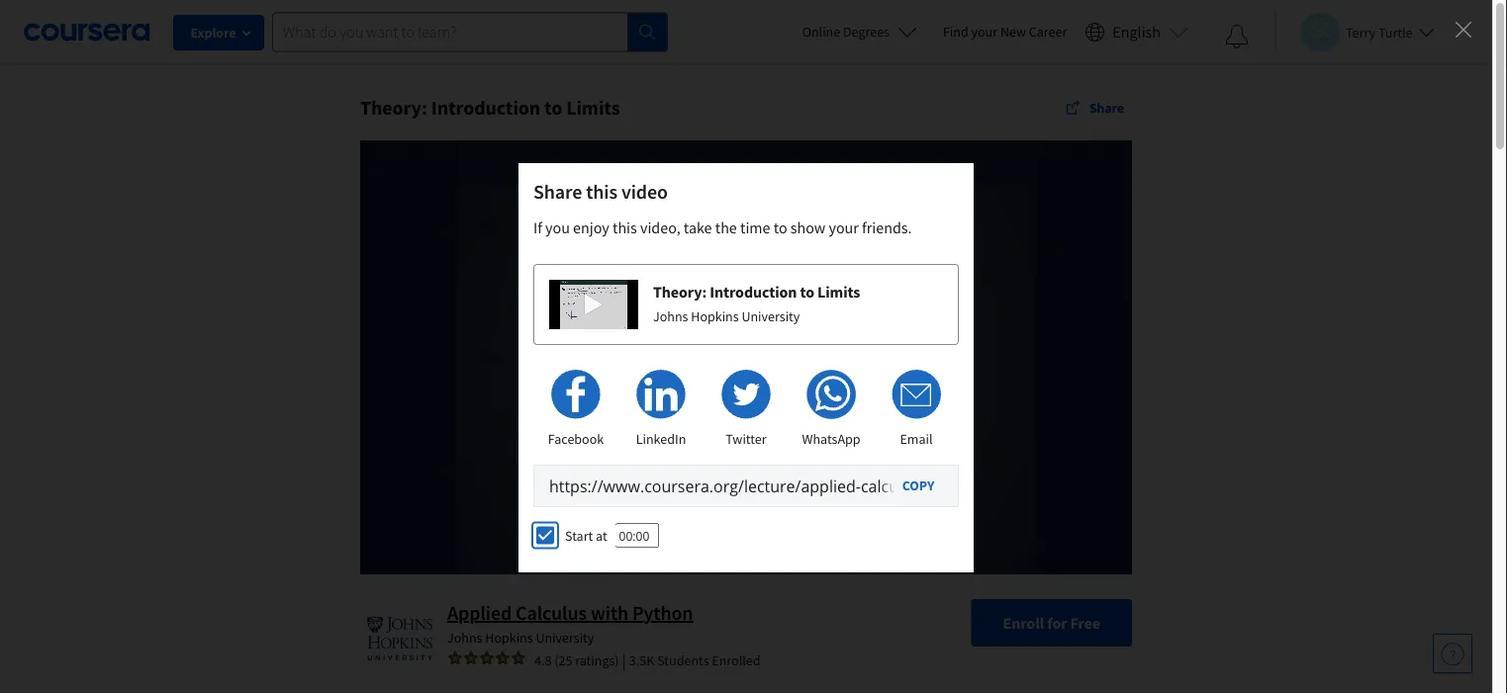 Task type: describe. For each thing, give the bounding box(es) containing it.
find your new career link
[[933, 20, 1077, 45]]

take
[[684, 218, 712, 238]]

applied
[[447, 601, 512, 626]]

|
[[622, 651, 626, 671]]

free
[[1070, 613, 1100, 633]]

1 filled star image from the left
[[495, 650, 511, 666]]

english button
[[1077, 0, 1196, 64]]

2 filled star image from the left
[[511, 650, 526, 666]]

copy button
[[880, 467, 957, 504]]

share with whatsapp image
[[806, 370, 857, 420]]

email
[[900, 430, 933, 448]]

time
[[740, 218, 770, 238]]

enrolled
[[712, 652, 761, 670]]

for
[[1047, 613, 1067, 633]]

4.8 (25 ratings) | 3.5k students enrolled
[[534, 651, 761, 671]]

if you enjoy this video, take the time to show your friends.
[[533, 218, 912, 238]]

theory: introduction to limits preview image
[[549, 280, 638, 330]]

university for introduction
[[742, 307, 800, 325]]

you
[[545, 218, 570, 238]]

introduction for theory: introduction to limits
[[431, 96, 541, 120]]

none field inside full screen modal dialog
[[615, 524, 660, 548]]

share with email image
[[892, 370, 941, 420]]

start at
[[565, 527, 607, 545]]

enroll for free button
[[971, 599, 1132, 647]]

linkedin
[[636, 430, 686, 448]]

video placeholder image
[[360, 141, 1132, 574]]

johns for applied
[[447, 629, 482, 647]]

start
[[565, 527, 593, 545]]

hopkins for calculus
[[485, 629, 533, 647]]

share with facebook image
[[551, 370, 601, 420]]

applied calculus with python link
[[447, 601, 693, 626]]

enroll for free
[[1003, 613, 1100, 633]]

share for share
[[1089, 99, 1124, 117]]

johns hopkins university image
[[360, 599, 439, 679]]

to for theory: introduction to limits johns hopkins university
[[800, 282, 814, 302]]

show
[[791, 218, 826, 238]]

1 filled star image from the left
[[447, 650, 463, 666]]

share with twitter image
[[721, 370, 771, 420]]

(25
[[554, 652, 572, 670]]

theory: introduction to limits johns hopkins university
[[653, 282, 860, 325]]

students
[[657, 652, 709, 670]]



Task type: locate. For each thing, give the bounding box(es) containing it.
share this video
[[533, 180, 668, 204]]

1 vertical spatial limits
[[818, 282, 860, 302]]

share
[[1089, 99, 1124, 117], [533, 180, 582, 204]]

this
[[586, 180, 618, 204], [613, 218, 637, 238]]

0 horizontal spatial limits
[[566, 96, 620, 120]]

1 horizontal spatial to
[[774, 218, 787, 238]]

hopkins up share with twitter image
[[691, 307, 739, 325]]

None field
[[615, 524, 660, 548]]

None text field
[[533, 465, 959, 508]]

1 horizontal spatial introduction
[[710, 282, 797, 302]]

0 vertical spatial hopkins
[[691, 307, 739, 325]]

1 vertical spatial introduction
[[710, 282, 797, 302]]

dialog
[[0, 0, 1492, 694]]

limits
[[566, 96, 620, 120], [818, 282, 860, 302]]

to inside theory: introduction to limits johns hopkins university
[[800, 282, 814, 302]]

coursera image
[[24, 16, 149, 48]]

university up share with twitter image
[[742, 307, 800, 325]]

python
[[632, 601, 693, 626]]

0 horizontal spatial johns
[[447, 629, 482, 647]]

johns hopkins university link
[[447, 629, 594, 647]]

theory: for theory: introduction to limits
[[360, 96, 427, 120]]

0 vertical spatial university
[[742, 307, 800, 325]]

theory: inside theory: introduction to limits johns hopkins university
[[653, 282, 707, 302]]

filled star image
[[447, 650, 463, 666], [463, 650, 479, 666], [479, 650, 495, 666]]

ratings)
[[575, 652, 619, 670]]

close image
[[1451, 17, 1477, 43]]

1 vertical spatial share
[[533, 180, 582, 204]]

0 vertical spatial this
[[586, 180, 618, 204]]

0 horizontal spatial hopkins
[[485, 629, 533, 647]]

1 vertical spatial your
[[829, 218, 859, 238]]

to right the time
[[774, 218, 787, 238]]

applied calculus with python johns hopkins university
[[447, 601, 693, 647]]

calculus
[[516, 601, 587, 626]]

hopkins
[[691, 307, 739, 325], [485, 629, 533, 647]]

copy
[[902, 477, 934, 495]]

0 horizontal spatial introduction
[[431, 96, 541, 120]]

1 vertical spatial this
[[613, 218, 637, 238]]

1 horizontal spatial hopkins
[[691, 307, 739, 325]]

to for theory: introduction to limits
[[544, 96, 562, 120]]

1 horizontal spatial university
[[742, 307, 800, 325]]

your inside full screen modal dialog
[[829, 218, 859, 238]]

theory: introduction to limits
[[360, 96, 620, 120]]

university inside the applied calculus with python johns hopkins university
[[536, 629, 594, 647]]

share button
[[1058, 90, 1132, 126], [1058, 90, 1132, 126]]

johns for theory:
[[653, 307, 688, 325]]

new
[[1000, 23, 1026, 41]]

0 horizontal spatial share
[[533, 180, 582, 204]]

3.5k
[[629, 652, 655, 670]]

university
[[742, 307, 800, 325], [536, 629, 594, 647]]

share inside full screen modal dialog
[[533, 180, 582, 204]]

if
[[533, 218, 542, 238]]

0 horizontal spatial theory:
[[360, 96, 427, 120]]

share for share this video
[[533, 180, 582, 204]]

to
[[544, 96, 562, 120], [774, 218, 787, 238], [800, 282, 814, 302]]

find your new career
[[943, 23, 1067, 41]]

your right find
[[971, 23, 998, 41]]

your
[[971, 23, 998, 41], [829, 218, 859, 238]]

theory:
[[360, 96, 427, 120], [653, 282, 707, 302]]

at
[[596, 527, 607, 545]]

video,
[[640, 218, 681, 238]]

video
[[621, 180, 668, 204]]

johns
[[653, 307, 688, 325], [447, 629, 482, 647]]

limits down show
[[818, 282, 860, 302]]

introduction inside theory: introduction to limits johns hopkins university
[[710, 282, 797, 302]]

2 horizontal spatial to
[[800, 282, 814, 302]]

enroll
[[1003, 613, 1044, 633]]

limits for theory: introduction to limits johns hopkins university
[[818, 282, 860, 302]]

hopkins for introduction
[[691, 307, 739, 325]]

introduction
[[431, 96, 541, 120], [710, 282, 797, 302]]

1 vertical spatial johns
[[447, 629, 482, 647]]

2 filled star image from the left
[[463, 650, 479, 666]]

the
[[715, 218, 737, 238]]

help center image
[[1441, 642, 1465, 666]]

0 vertical spatial to
[[544, 96, 562, 120]]

limits inside theory: introduction to limits johns hopkins university
[[818, 282, 860, 302]]

johns down applied
[[447, 629, 482, 647]]

english
[[1113, 22, 1161, 42]]

0 vertical spatial share
[[1089, 99, 1124, 117]]

share down english button
[[1089, 99, 1124, 117]]

show notifications image
[[1225, 25, 1249, 48]]

1 horizontal spatial johns
[[653, 307, 688, 325]]

share with linkedin image
[[636, 370, 686, 420]]

0 vertical spatial johns
[[653, 307, 688, 325]]

limits up share this video
[[566, 96, 620, 120]]

theory: for theory: introduction to limits johns hopkins university
[[653, 282, 707, 302]]

0 horizontal spatial your
[[829, 218, 859, 238]]

0 vertical spatial introduction
[[431, 96, 541, 120]]

twitter
[[726, 430, 767, 448]]

4.8
[[534, 652, 552, 670]]

with
[[591, 601, 628, 626]]

limits for theory: introduction to limits
[[566, 96, 620, 120]]

1 horizontal spatial your
[[971, 23, 998, 41]]

none text field inside full screen modal dialog
[[533, 465, 959, 508]]

1 horizontal spatial share
[[1089, 99, 1124, 117]]

this right enjoy
[[613, 218, 637, 238]]

career
[[1029, 23, 1067, 41]]

share up you
[[533, 180, 582, 204]]

0 horizontal spatial to
[[544, 96, 562, 120]]

3 filled star image from the left
[[479, 650, 495, 666]]

hopkins down applied
[[485, 629, 533, 647]]

university up (25
[[536, 629, 594, 647]]

johns right theory: introduction to limits preview image
[[653, 307, 688, 325]]

0 horizontal spatial university
[[536, 629, 594, 647]]

find
[[943, 23, 969, 41]]

1 vertical spatial hopkins
[[485, 629, 533, 647]]

filled star image
[[495, 650, 511, 666], [511, 650, 526, 666]]

full screen modal dialog
[[0, 0, 1492, 694]]

university inside theory: introduction to limits johns hopkins university
[[742, 307, 800, 325]]

hopkins inside theory: introduction to limits johns hopkins university
[[691, 307, 739, 325]]

2 vertical spatial to
[[800, 282, 814, 302]]

whatsapp
[[802, 430, 861, 448]]

introduction for theory: introduction to limits johns hopkins university
[[710, 282, 797, 302]]

johns inside theory: introduction to limits johns hopkins university
[[653, 307, 688, 325]]

hopkins inside the applied calculus with python johns hopkins university
[[485, 629, 533, 647]]

1 vertical spatial university
[[536, 629, 594, 647]]

your right show
[[829, 218, 859, 238]]

0 vertical spatial your
[[971, 23, 998, 41]]

university for calculus
[[536, 629, 594, 647]]

1 horizontal spatial theory:
[[653, 282, 707, 302]]

this up enjoy
[[586, 180, 618, 204]]

friends.
[[862, 218, 912, 238]]

1 vertical spatial to
[[774, 218, 787, 238]]

1 vertical spatial theory:
[[653, 282, 707, 302]]

to up share this video
[[544, 96, 562, 120]]

facebook
[[548, 430, 604, 448]]

0 vertical spatial limits
[[566, 96, 620, 120]]

None search field
[[272, 12, 668, 52]]

johns inside the applied calculus with python johns hopkins university
[[447, 629, 482, 647]]

to down show
[[800, 282, 814, 302]]

0 vertical spatial theory:
[[360, 96, 427, 120]]

1 horizontal spatial limits
[[818, 282, 860, 302]]

enjoy
[[573, 218, 609, 238]]



Task type: vqa. For each thing, say whether or not it's contained in the screenshot.
right the Limits
yes



